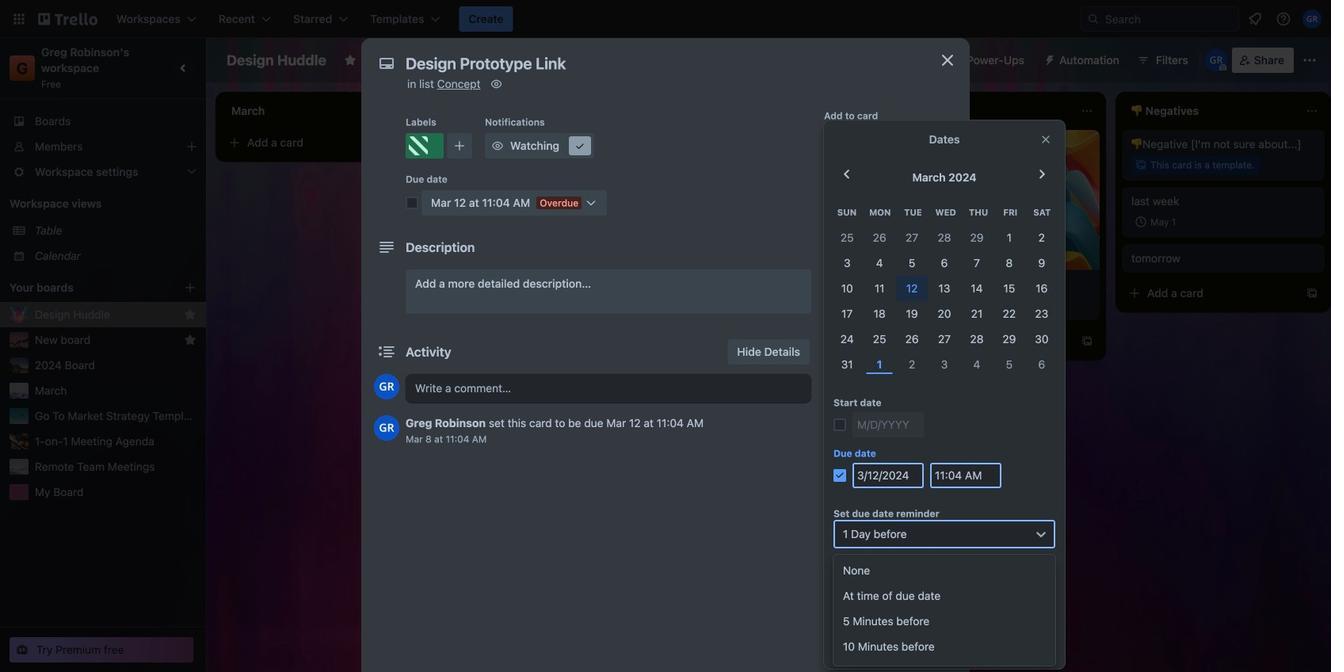 Task type: vqa. For each thing, say whether or not it's contained in the screenshot.
left take
no



Task type: describe. For each thing, give the bounding box(es) containing it.
5 row from the top
[[831, 301, 1058, 327]]

1 row from the top
[[831, 200, 1058, 225]]

close popover image
[[1040, 133, 1053, 146]]

1 starred icon image from the top
[[184, 308, 197, 321]]

primary element
[[0, 0, 1332, 38]]

4 row from the top
[[831, 276, 1058, 301]]

add board image
[[184, 281, 197, 294]]

open information menu image
[[1276, 11, 1292, 27]]

color: green, title: none image
[[457, 244, 488, 250]]

labels image
[[829, 163, 845, 179]]

2 starred icon image from the top
[[184, 334, 197, 346]]

your boards with 8 items element
[[10, 278, 160, 297]]

7 row from the top
[[831, 352, 1058, 377]]

2 row from the top
[[831, 225, 1058, 250]]

0 vertical spatial create from template… image
[[406, 136, 419, 149]]

6 row from the top
[[831, 327, 1058, 352]]

show menu image
[[1302, 52, 1318, 68]]

greg robinson (gregrobinson96) image
[[374, 374, 400, 400]]

Write a comment text field
[[406, 374, 812, 403]]

close dialog image
[[939, 51, 958, 70]]

1 vertical spatial create from template… image
[[856, 277, 869, 290]]



Task type: locate. For each thing, give the bounding box(es) containing it.
star or unstar board image
[[344, 54, 357, 67]]

2 horizontal spatial greg robinson (gregrobinson96) image
[[1303, 10, 1322, 29]]

0 vertical spatial greg robinson (gregrobinson96) image
[[1303, 10, 1322, 29]]

Search field
[[1100, 8, 1239, 30]]

starred icon image
[[184, 308, 197, 321], [184, 334, 197, 346]]

1 horizontal spatial create from template… image
[[856, 277, 869, 290]]

0 horizontal spatial greg robinson (gregrobinson96) image
[[374, 415, 400, 441]]

row
[[831, 200, 1058, 225], [831, 225, 1058, 250], [831, 250, 1058, 276], [831, 276, 1058, 301], [831, 301, 1058, 327], [831, 327, 1058, 352], [831, 352, 1058, 377]]

0 horizontal spatial create from template… image
[[631, 312, 644, 325]]

0 notifications image
[[1246, 10, 1265, 29]]

create from template… image
[[1306, 287, 1319, 300], [631, 312, 644, 325], [1081, 335, 1094, 348]]

search image
[[1088, 13, 1100, 25]]

Add time text field
[[931, 463, 1002, 488]]

greg robinson (gregrobinson96) image down search field
[[1206, 49, 1228, 71]]

grid
[[831, 200, 1058, 377]]

1 vertical spatial greg robinson (gregrobinson96) image
[[1206, 49, 1228, 71]]

M/D/YYYY text field
[[853, 463, 924, 488]]

2 horizontal spatial create from template… image
[[1306, 287, 1319, 300]]

2 vertical spatial greg robinson (gregrobinson96) image
[[374, 415, 400, 441]]

0 vertical spatial create from template… image
[[1306, 287, 1319, 300]]

color: green, title: none image
[[406, 133, 444, 159]]

M/D/YYYY text field
[[853, 412, 924, 438]]

greg robinson (gregrobinson96) image inside primary element
[[1303, 10, 1322, 29]]

greg robinson (gregrobinson96) image right open information menu image
[[1303, 10, 1322, 29]]

Mark due date as complete checkbox
[[406, 197, 419, 209]]

create from template… image
[[406, 136, 419, 149], [856, 277, 869, 290]]

1 horizontal spatial create from template… image
[[1081, 335, 1094, 348]]

Board name text field
[[219, 48, 334, 73]]

row group
[[831, 225, 1058, 377]]

sm image
[[1038, 48, 1060, 70], [489, 76, 505, 92], [490, 138, 506, 154], [829, 616, 845, 632]]

None checkbox
[[1132, 212, 1181, 231], [479, 273, 533, 292], [1132, 212, 1181, 231], [479, 273, 533, 292]]

None text field
[[398, 49, 921, 78]]

1 vertical spatial create from template… image
[[631, 312, 644, 325]]

greg robinson (gregrobinson96) image down greg robinson (gregrobinson96) image
[[374, 415, 400, 441]]

0 horizontal spatial create from template… image
[[406, 136, 419, 149]]

0 vertical spatial starred icon image
[[184, 308, 197, 321]]

greg robinson (gregrobinson96) image
[[1303, 10, 1322, 29], [1206, 49, 1228, 71], [374, 415, 400, 441]]

cell
[[831, 225, 864, 250], [864, 225, 896, 250], [896, 225, 929, 250], [929, 225, 961, 250], [961, 225, 994, 250], [994, 225, 1026, 250], [1026, 225, 1058, 250], [831, 250, 864, 276], [864, 250, 896, 276], [896, 250, 929, 276], [929, 250, 961, 276], [961, 250, 994, 276], [994, 250, 1026, 276], [1026, 250, 1058, 276], [831, 276, 864, 301], [864, 276, 896, 301], [896, 276, 929, 301], [929, 276, 961, 301], [961, 276, 994, 301], [994, 276, 1026, 301], [1026, 276, 1058, 301], [831, 301, 864, 327], [864, 301, 896, 327], [896, 301, 929, 327], [929, 301, 961, 327], [961, 301, 994, 327], [994, 301, 1026, 327], [1026, 301, 1058, 327], [831, 327, 864, 352], [864, 327, 896, 352], [896, 327, 929, 352], [929, 327, 961, 352], [961, 327, 994, 352], [994, 327, 1026, 352], [1026, 327, 1058, 352], [831, 352, 864, 377], [864, 352, 896, 377], [896, 352, 929, 377], [929, 352, 961, 377], [961, 352, 994, 377], [994, 352, 1026, 377], [1026, 352, 1058, 377]]

1 horizontal spatial greg robinson (gregrobinson96) image
[[1206, 49, 1228, 71]]

1 vertical spatial starred icon image
[[184, 334, 197, 346]]

2 vertical spatial create from template… image
[[1081, 335, 1094, 348]]

sm image
[[572, 138, 588, 154], [829, 290, 845, 306], [829, 514, 845, 530], [829, 545, 845, 561], [829, 577, 845, 593]]

3 row from the top
[[831, 250, 1058, 276]]



